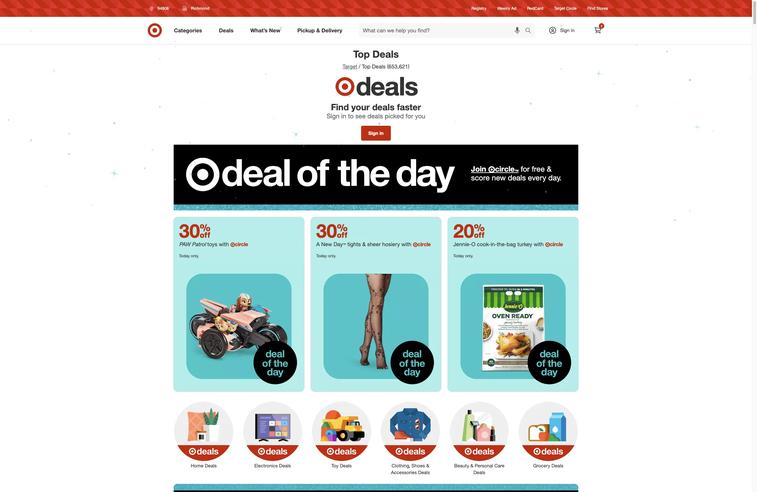 Task type: locate. For each thing, give the bounding box(es) containing it.
today only. down paw
[[179, 254, 199, 259]]

& right shoes
[[427, 463, 430, 469]]

with
[[219, 241, 229, 248], [402, 241, 412, 248], [534, 241, 544, 248]]

today for paw patrol
[[179, 254, 190, 259]]

deals
[[356, 70, 418, 102], [373, 102, 395, 112], [368, 112, 383, 120], [508, 173, 526, 182]]

2 today only. from the left
[[317, 254, 336, 259]]

faster
[[397, 102, 421, 112]]

1 horizontal spatial with
[[402, 241, 412, 248]]

toy deals link
[[307, 401, 376, 470]]

today only.
[[179, 254, 199, 259], [317, 254, 336, 259], [454, 254, 474, 259]]

patrol
[[192, 241, 206, 248]]

◎
[[489, 166, 496, 173]]

1 today only. from the left
[[179, 254, 199, 259]]

sign down find your deals faster sign in to see deals picked for you
[[369, 130, 379, 136]]

for right 'tm'
[[521, 164, 530, 173]]

only. down day
[[328, 254, 336, 259]]

0 horizontal spatial sign
[[327, 112, 340, 120]]

score
[[472, 173, 490, 182]]

1 vertical spatial new
[[322, 241, 332, 248]]

20
[[454, 220, 485, 242]]

new for what's
[[269, 27, 281, 34]]

1 vertical spatial target
[[343, 63, 358, 70]]

0 horizontal spatial in
[[342, 112, 347, 120]]

0 horizontal spatial today only.
[[179, 254, 199, 259]]

™
[[343, 241, 346, 248]]

for inside the for free & score new deals every day.
[[521, 164, 530, 173]]

0 vertical spatial top
[[354, 48, 370, 60]]

only.
[[191, 254, 199, 259], [328, 254, 336, 259], [466, 254, 474, 259]]

find left your
[[331, 102, 349, 112]]

top right /
[[362, 63, 371, 70]]

search button
[[523, 23, 539, 39]]

1 horizontal spatial only.
[[328, 254, 336, 259]]

1 horizontal spatial sign in
[[561, 27, 575, 33]]

find for stores
[[588, 6, 596, 11]]

& inside clothing, shoes & accessories deals
[[427, 463, 430, 469]]

3 only. from the left
[[466, 254, 474, 259]]

0 vertical spatial target
[[555, 6, 566, 11]]

with right hosiery
[[402, 241, 412, 248]]

1 today from the left
[[179, 254, 190, 259]]

deals
[[219, 27, 234, 34], [373, 48, 399, 60], [372, 63, 386, 70], [205, 463, 217, 469], [279, 463, 291, 469], [340, 463, 352, 469], [552, 463, 564, 469], [418, 470, 430, 476], [474, 470, 486, 476]]

sign down target circle link at the right top of page
[[561, 27, 570, 33]]

0 horizontal spatial new
[[269, 27, 281, 34]]

1 horizontal spatial find
[[588, 6, 596, 11]]

2 horizontal spatial sign
[[561, 27, 570, 33]]

target image
[[335, 76, 356, 98]]

1 horizontal spatial today only.
[[317, 254, 336, 259]]

for
[[406, 112, 414, 120], [521, 164, 530, 173]]

sign inside sign in link
[[561, 27, 570, 33]]

1 horizontal spatial target
[[555, 6, 566, 11]]

accessories
[[391, 470, 417, 476]]

sign in down find your deals faster sign in to see deals picked for you
[[369, 130, 384, 136]]

top up /
[[354, 48, 370, 60]]

0 horizontal spatial with
[[219, 241, 229, 248]]

1 with from the left
[[219, 241, 229, 248]]

/
[[359, 63, 361, 70]]

0 vertical spatial sign in
[[561, 27, 575, 33]]

home deals link
[[169, 401, 238, 470]]

1 horizontal spatial new
[[322, 241, 332, 248]]

deals right electronics on the left bottom
[[279, 463, 291, 469]]

bag
[[507, 241, 516, 248]]

(653,621)
[[387, 63, 410, 70]]

with right 'toys'
[[219, 241, 229, 248]]

beauty & personal care deals link
[[445, 401, 514, 476]]

today for jennie-o cook-in-the-bag turkey with
[[454, 254, 464, 259]]

sign in
[[561, 27, 575, 33], [369, 130, 384, 136]]

1 vertical spatial for
[[521, 164, 530, 173]]

target left circle
[[555, 6, 566, 11]]

sign left to
[[327, 112, 340, 120]]

1 vertical spatial sign
[[327, 112, 340, 120]]

pickup & delivery link
[[292, 23, 351, 38]]

3 today only. from the left
[[454, 254, 474, 259]]

0 horizontal spatial for
[[406, 112, 414, 120]]

2 horizontal spatial today
[[454, 254, 464, 259]]

sign in down target circle link at the right top of page
[[561, 27, 575, 33]]

cook-
[[477, 241, 491, 248]]

0 horizontal spatial find
[[331, 102, 349, 112]]

in down circle
[[571, 27, 575, 33]]

deals down shoes
[[418, 470, 430, 476]]

registry link
[[472, 6, 487, 11]]

today down a on the left of page
[[317, 254, 327, 259]]

0 horizontal spatial target
[[343, 63, 358, 70]]

deals left 'what's'
[[219, 27, 234, 34]]

& right free
[[547, 164, 552, 173]]

1 vertical spatial sign in
[[369, 130, 384, 136]]

0 horizontal spatial sign in
[[369, 130, 384, 136]]

2 30 from the left
[[317, 220, 348, 242]]

in
[[571, 27, 575, 33], [342, 112, 347, 120], [380, 130, 384, 136]]

0 horizontal spatial only.
[[191, 254, 199, 259]]

1 vertical spatial top
[[362, 63, 371, 70]]

o
[[472, 241, 476, 248]]

in down find your deals faster sign in to see deals picked for you
[[380, 130, 384, 136]]

find inside find your deals faster sign in to see deals picked for you
[[331, 102, 349, 112]]

weekly ad link
[[498, 6, 517, 11]]

circle
[[496, 164, 515, 173], [235, 241, 248, 248], [418, 241, 431, 248], [550, 241, 564, 248]]

deals right home
[[205, 463, 217, 469]]

deals right see
[[368, 112, 383, 120]]

new right a on the left of page
[[322, 241, 332, 248]]

sheer
[[368, 241, 381, 248]]

search
[[523, 28, 539, 34]]

deals down personal in the bottom right of the page
[[474, 470, 486, 476]]

1 horizontal spatial today
[[317, 254, 327, 259]]

in left to
[[342, 112, 347, 120]]

for left you
[[406, 112, 414, 120]]

only. down o
[[466, 254, 474, 259]]

sign inside find your deals faster sign in to see deals picked for you
[[327, 112, 340, 120]]

1 vertical spatial find
[[331, 102, 349, 112]]

0 horizontal spatial 30
[[179, 220, 211, 242]]

1 only. from the left
[[191, 254, 199, 259]]

target circle
[[555, 6, 577, 11]]

today only. down a on the left of page
[[317, 254, 336, 259]]

0 vertical spatial new
[[269, 27, 281, 34]]

circle
[[567, 6, 577, 11]]

jennie-o cook-in-the-bag turkey with
[[454, 241, 546, 248]]

2 horizontal spatial only.
[[466, 254, 474, 259]]

what's
[[251, 27, 268, 34]]

today down paw
[[179, 254, 190, 259]]

with right turkey
[[534, 241, 544, 248]]

target left /
[[343, 63, 358, 70]]

new
[[492, 173, 506, 182]]

only. down patrol
[[191, 254, 199, 259]]

top
[[354, 48, 370, 60], [362, 63, 371, 70]]

deals link
[[213, 23, 242, 38]]

2 today from the left
[[317, 254, 327, 259]]

today only. down jennie-
[[454, 254, 474, 259]]

sign
[[561, 27, 570, 33], [327, 112, 340, 120], [369, 130, 379, 136]]

deals right your
[[373, 102, 395, 112]]

for free & score new deals every day.
[[472, 164, 562, 182]]

2 only. from the left
[[328, 254, 336, 259]]

tm
[[515, 169, 519, 172]]

2 vertical spatial in
[[380, 130, 384, 136]]

every
[[528, 173, 547, 182]]

toy
[[332, 463, 339, 469]]

1 horizontal spatial in
[[380, 130, 384, 136]]

today only. for a new day
[[317, 254, 336, 259]]

for inside find your deals faster sign in to see deals picked for you
[[406, 112, 414, 120]]

in inside button
[[380, 130, 384, 136]]

deals inside beauty & personal care deals
[[474, 470, 486, 476]]

deals down 'tm'
[[508, 173, 526, 182]]

0 vertical spatial for
[[406, 112, 414, 120]]

registry
[[472, 6, 487, 11]]

today down jennie-
[[454, 254, 464, 259]]

target deal of the day image
[[174, 145, 579, 211], [311, 261, 442, 392], [448, 261, 579, 392], [174, 261, 304, 392]]

see
[[356, 112, 366, 120]]

target inside top deals target / top deals (653,621)
[[343, 63, 358, 70]]

0 vertical spatial in
[[571, 27, 575, 33]]

2 vertical spatial sign
[[369, 130, 379, 136]]

new right 'what's'
[[269, 27, 281, 34]]

1 horizontal spatial for
[[521, 164, 530, 173]]

sign in button
[[362, 126, 391, 141]]

stores
[[597, 6, 609, 11]]

3 today from the left
[[454, 254, 464, 259]]

0 vertical spatial find
[[588, 6, 596, 11]]

0 vertical spatial sign
[[561, 27, 570, 33]]

1 horizontal spatial sign
[[369, 130, 379, 136]]

sign in link
[[543, 23, 586, 38]]

0 horizontal spatial today
[[179, 254, 190, 259]]

grocery deals
[[534, 463, 564, 469]]

2 horizontal spatial today only.
[[454, 254, 474, 259]]

you
[[415, 112, 426, 120]]

target deal of the day image for a new day
[[311, 261, 442, 392]]

find left stores
[[588, 6, 596, 11]]

30
[[179, 220, 211, 242], [317, 220, 348, 242]]

grocery deals link
[[514, 401, 583, 470]]

today
[[179, 254, 190, 259], [317, 254, 327, 259], [454, 254, 464, 259]]

deals right grocery
[[552, 463, 564, 469]]

& inside the for free & score new deals every day.
[[547, 164, 552, 173]]

find
[[588, 6, 596, 11], [331, 102, 349, 112]]

94806 button
[[145, 2, 176, 15]]

paw patrol toys with
[[179, 241, 231, 248]]

clothing, shoes & accessories deals
[[391, 463, 430, 476]]

1 vertical spatial in
[[342, 112, 347, 120]]

2 horizontal spatial with
[[534, 241, 544, 248]]

&
[[317, 27, 320, 34], [547, 164, 552, 173], [363, 241, 366, 248], [427, 463, 430, 469], [471, 463, 474, 469]]

2 link
[[591, 23, 606, 38]]

deals right /
[[372, 63, 386, 70]]

day
[[334, 241, 343, 248]]

1 30 from the left
[[179, 220, 211, 242]]

new for a
[[322, 241, 332, 248]]

3 with from the left
[[534, 241, 544, 248]]

1 horizontal spatial 30
[[317, 220, 348, 242]]

deals inside the for free & score new deals every day.
[[508, 173, 526, 182]]

& right tights
[[363, 241, 366, 248]]

& right 'beauty'
[[471, 463, 474, 469]]



Task type: vqa. For each thing, say whether or not it's contained in the screenshot.
the bottommost View
no



Task type: describe. For each thing, give the bounding box(es) containing it.
clothing, shoes & accessories deals link
[[376, 401, 445, 476]]

electronics deals link
[[238, 401, 307, 470]]

find your deals faster sign in to see deals picked for you
[[327, 102, 426, 120]]

beauty & personal care deals
[[455, 463, 505, 476]]

richmond
[[191, 6, 210, 11]]

pickup
[[298, 27, 315, 34]]

the-
[[497, 241, 507, 248]]

& inside beauty & personal care deals
[[471, 463, 474, 469]]

categories
[[174, 27, 202, 34]]

toys
[[207, 241, 218, 248]]

target black friday image
[[174, 484, 579, 492]]

care
[[495, 463, 505, 469]]

home
[[191, 463, 204, 469]]

find stores link
[[588, 6, 609, 11]]

2
[[601, 24, 603, 28]]

home deals
[[191, 463, 217, 469]]

electronics deals
[[255, 463, 291, 469]]

30 for a new day
[[317, 220, 348, 242]]

find stores
[[588, 6, 609, 11]]

turkey
[[518, 241, 533, 248]]

94806
[[158, 6, 169, 11]]

categories link
[[168, 23, 211, 38]]

& right the pickup
[[317, 27, 320, 34]]

find for your
[[331, 102, 349, 112]]

clothing,
[[392, 463, 411, 469]]

picked
[[385, 112, 404, 120]]

beauty
[[455, 463, 470, 469]]

only. for paw patrol
[[191, 254, 199, 259]]

tights
[[348, 241, 361, 248]]

sign inside button
[[369, 130, 379, 136]]

in inside find your deals faster sign in to see deals picked for you
[[342, 112, 347, 120]]

today for a new day
[[317, 254, 327, 259]]

toy deals
[[332, 463, 352, 469]]

what's new
[[251, 27, 281, 34]]

personal
[[475, 463, 494, 469]]

deals up (653,621)
[[373, 48, 399, 60]]

weekly ad
[[498, 6, 517, 11]]

deals inside clothing, shoes & accessories deals
[[418, 470, 430, 476]]

30 for paw patrol
[[179, 220, 211, 242]]

hosiery
[[383, 241, 400, 248]]

target deal of the day image for paw patrol
[[174, 261, 304, 392]]

ad
[[512, 6, 517, 11]]

deals right toy
[[340, 463, 352, 469]]

weekly
[[498, 6, 511, 11]]

richmond button
[[179, 2, 214, 15]]

sign in inside button
[[369, 130, 384, 136]]

jennie-
[[454, 241, 472, 248]]

what's new link
[[245, 23, 289, 38]]

target link
[[343, 63, 358, 70]]

your
[[352, 102, 370, 112]]

2 horizontal spatial in
[[571, 27, 575, 33]]

What can we help you find? suggestions appear below search field
[[359, 23, 527, 38]]

in-
[[491, 241, 497, 248]]

join
[[472, 164, 487, 173]]

grocery
[[534, 463, 551, 469]]

a
[[317, 241, 320, 248]]

deals down (653,621)
[[356, 70, 418, 102]]

electronics
[[255, 463, 278, 469]]

redcard
[[528, 6, 544, 11]]

redcard link
[[528, 6, 544, 11]]

top deals target / top deals (653,621)
[[343, 48, 410, 70]]

delivery
[[322, 27, 343, 34]]

2 with from the left
[[402, 241, 412, 248]]

a new day ™ tights & sheer hosiery with
[[317, 241, 413, 248]]

free
[[532, 164, 545, 173]]

pickup & delivery
[[298, 27, 343, 34]]

target deal of the day image for jennie-o cook-in-the-bag turkey with
[[448, 261, 579, 392]]

to
[[348, 112, 354, 120]]

join ◎ circle tm
[[472, 164, 519, 173]]

day.
[[549, 173, 562, 182]]

today only. for paw patrol
[[179, 254, 199, 259]]

shoes
[[412, 463, 425, 469]]

today only. for jennie-o cook-in-the-bag turkey with
[[454, 254, 474, 259]]

only. for a new day
[[328, 254, 336, 259]]

only. for jennie-o cook-in-the-bag turkey with
[[466, 254, 474, 259]]

target circle link
[[555, 6, 577, 11]]

paw
[[179, 241, 190, 248]]



